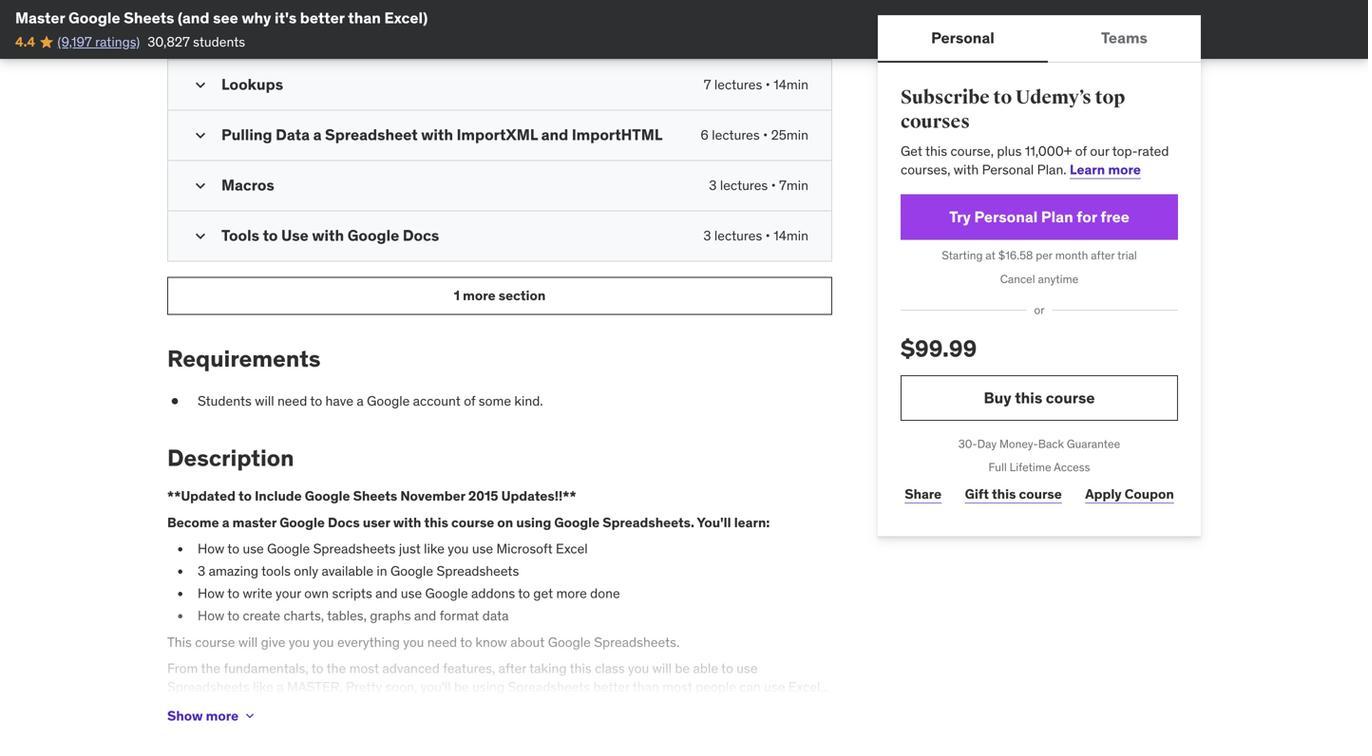 Task type: vqa. For each thing, say whether or not it's contained in the screenshot.
course
yes



Task type: describe. For each thing, give the bounding box(es) containing it.
of inside **updated to include google sheets november 2015 updates!!** become a master google docs user with this course on using google spreadsheets. you'll learn: how to use google spreadsheets just like you use microsoft excel 3 amazing tools only available in google spreadsheets how to write your own scripts and use google addons to get more done how to create charts, tables, graphs and format data this course will give you you everything you need to know about google spreadsheets. from the fundamentals, to the most advanced features, after taking this class you will be able to use spreadsheets like a master. pretty soon, you'll be using spreadsheets better than most people can use excel... and be able to take advantage of the super useful features that only google spreadsheets has to offer.
[[349, 697, 361, 714]]

gift this course
[[965, 486, 1062, 503]]

use right can
[[764, 678, 785, 696]]

updates!!**
[[501, 488, 576, 505]]

learn
[[1070, 161, 1105, 178]]

this
[[167, 634, 192, 651]]

buy
[[984, 388, 1012, 407]]

google up excel at the left bottom of the page
[[554, 514, 600, 531]]

month
[[1056, 248, 1088, 263]]

sheets inside **updated to include google sheets november 2015 updates!!** become a master google docs user with this course on using google spreadsheets. you'll learn: how to use google spreadsheets just like you use microsoft excel 3 amazing tools only available in google spreadsheets how to write your own scripts and use google addons to get more done how to create charts, tables, graphs and format data this course will give you you everything you need to know about google spreadsheets. from the fundamentals, to the most advanced features, after taking this class you will be able to use spreadsheets like a master. pretty soon, you'll be using spreadsheets better than most people can use excel... and be able to take advantage of the super useful features that only google spreadsheets has to offer.
[[353, 488, 397, 505]]

and down from
[[167, 697, 189, 714]]

become
[[167, 514, 219, 531]]

tab list containing personal
[[878, 15, 1201, 63]]

you right just
[[448, 540, 469, 557]]

1 more section
[[454, 287, 546, 304]]

guarantee
[[1067, 437, 1121, 451]]

a up the take at left bottom
[[277, 678, 284, 696]]

1 horizontal spatial docs
[[403, 226, 439, 245]]

with left importxml
[[421, 125, 453, 144]]

courses,
[[901, 161, 951, 178]]

3 lectures • 14min
[[704, 227, 809, 244]]

students
[[193, 33, 245, 50]]

done
[[590, 585, 620, 602]]

to left 'create' at the left
[[227, 607, 240, 625]]

class
[[595, 660, 625, 677]]

personal button
[[878, 15, 1048, 61]]

• for lookups
[[766, 76, 771, 93]]

spreadsheets up "addons"
[[437, 563, 519, 580]]

account
[[413, 392, 461, 409]]

14min for lookups
[[774, 76, 809, 93]]

in
[[377, 563, 387, 580]]

xsmall image
[[167, 392, 182, 410]]

macros
[[221, 175, 274, 195]]

with right use at the top left of page
[[312, 226, 344, 245]]

your
[[276, 585, 301, 602]]

this left class
[[570, 660, 592, 677]]

money-
[[1000, 437, 1038, 451]]

per
[[1036, 248, 1053, 263]]

0 vertical spatial like
[[424, 540, 445, 557]]

students will need to have a google account of some kind.
[[198, 392, 543, 409]]

know
[[476, 634, 507, 651]]

small image for pulling data a spreadsheet with importxml and importhtml
[[191, 126, 210, 145]]

(9,197
[[58, 33, 92, 50]]

top
[[1095, 86, 1125, 109]]

30-day money-back guarantee full lifetime access
[[959, 437, 1121, 475]]

back
[[1038, 437, 1064, 451]]

use up graphs
[[401, 585, 422, 602]]

google down include
[[280, 514, 325, 531]]

scripts
[[332, 585, 372, 602]]

our
[[1090, 142, 1110, 159]]

give
[[261, 634, 286, 651]]

importhtml
[[572, 125, 663, 144]]

4.4
[[15, 33, 35, 50]]

google up the format
[[425, 585, 468, 602]]

starting at $16.58 per month after trial cancel anytime
[[942, 248, 1137, 286]]

teams button
[[1048, 15, 1201, 61]]

lectures for lookups
[[715, 76, 762, 93]]

fundamentals,
[[224, 660, 309, 677]]

everything
[[337, 634, 400, 651]]

available
[[322, 563, 374, 580]]

course down 2015
[[451, 514, 494, 531]]

• for macros
[[771, 177, 776, 194]]

0 vertical spatial better
[[300, 8, 345, 28]]

1 horizontal spatial the
[[327, 660, 346, 677]]

personal inside button
[[931, 28, 995, 47]]

advanced
[[382, 660, 440, 677]]

spreadsheets left "has"
[[615, 697, 698, 714]]

some
[[479, 392, 511, 409]]

$99.99 buy this course
[[901, 334, 1095, 407]]

master
[[232, 514, 277, 531]]

7 lectures • 14min
[[704, 76, 809, 93]]

1 vertical spatial able
[[211, 697, 236, 714]]

0 vertical spatial need
[[277, 392, 307, 409]]

to right "has"
[[725, 697, 737, 714]]

access
[[1054, 460, 1090, 475]]

own
[[304, 585, 329, 602]]

1 small image from the top
[[191, 25, 210, 44]]

more inside **updated to include google sheets november 2015 updates!!** become a master google docs user with this course on using google spreadsheets. you'll learn: how to use google spreadsheets just like you use microsoft excel 3 amazing tools only available in google spreadsheets how to write your own scripts and use google addons to get more done how to create charts, tables, graphs and format data this course will give you you everything you need to know about google spreadsheets. from the fundamentals, to the most advanced features, after taking this class you will be able to use spreadsheets like a master. pretty soon, you'll be using spreadsheets better than most people can use excel... and be able to take advantage of the super useful features that only google spreadsheets has to offer.
[[556, 585, 587, 602]]

to left know
[[460, 634, 472, 651]]

lectures for macros
[[720, 177, 768, 194]]

learn more link
[[1070, 161, 1141, 178]]

0 vertical spatial will
[[255, 392, 274, 409]]

25min
[[771, 126, 809, 144]]

features
[[462, 697, 511, 714]]

show more
[[167, 707, 239, 724]]

cancel
[[1000, 272, 1036, 286]]

write
[[243, 585, 272, 602]]

include
[[255, 488, 302, 505]]

udemy's
[[1016, 86, 1092, 109]]

plan
[[1041, 207, 1074, 227]]

microsoft
[[497, 540, 553, 557]]

trial
[[1118, 248, 1137, 263]]

3 for macros
[[709, 177, 717, 194]]

1 horizontal spatial of
[[464, 392, 476, 409]]

show
[[167, 707, 203, 724]]

advantage
[[283, 697, 346, 714]]

lifetime
[[1010, 460, 1052, 475]]

why
[[242, 8, 271, 28]]

a left master
[[222, 514, 230, 531]]

google down class
[[569, 697, 612, 714]]

0 vertical spatial spreadsheets.
[[603, 514, 695, 531]]

3 lectures • 7min
[[709, 177, 809, 194]]

11,000+
[[1025, 142, 1072, 159]]

0 vertical spatial only
[[294, 563, 318, 580]]

plus
[[997, 142, 1022, 159]]

requirements
[[167, 345, 321, 373]]

to up master
[[239, 488, 252, 505]]

course right this
[[195, 634, 235, 651]]

master.
[[287, 678, 343, 696]]

google right include
[[305, 488, 350, 505]]

2015
[[468, 488, 498, 505]]

small image for macros
[[191, 176, 210, 195]]

rated
[[1138, 142, 1169, 159]]

google down just
[[391, 563, 433, 580]]

more for 1 more section
[[463, 287, 496, 304]]

you right class
[[628, 660, 649, 677]]

google up taking
[[548, 634, 591, 651]]

to up amazing at the bottom of page
[[227, 540, 240, 557]]

use left microsoft
[[472, 540, 493, 557]]

you up 'advanced'
[[403, 634, 424, 651]]

6
[[701, 126, 709, 144]]

a right data
[[313, 125, 322, 144]]

• for tools to use with google docs
[[766, 227, 771, 244]]

a right have
[[357, 392, 364, 409]]

use up can
[[737, 660, 758, 677]]

than inside **updated to include google sheets november 2015 updates!!** become a master google docs user with this course on using google spreadsheets. you'll learn: how to use google spreadsheets just like you use microsoft excel 3 amazing tools only available in google spreadsheets how to write your own scripts and use google addons to get more done how to create charts, tables, graphs and format data this course will give you you everything you need to know about google spreadsheets. from the fundamentals, to the most advanced features, after taking this class you will be able to use spreadsheets like a master. pretty soon, you'll be using spreadsheets better than most people can use excel... and be able to take advantage of the super useful features that only google spreadsheets has to offer.
[[633, 678, 659, 696]]

has
[[701, 697, 722, 714]]

from
[[167, 660, 198, 677]]

with inside **updated to include google sheets november 2015 updates!!** become a master google docs user with this course on using google spreadsheets. you'll learn: how to use google spreadsheets just like you use microsoft excel 3 amazing tools only available in google spreadsheets how to write your own scripts and use google addons to get more done how to create charts, tables, graphs and format data this course will give you you everything you need to know about google spreadsheets. from the fundamentals, to the most advanced features, after taking this class you will be able to use spreadsheets like a master. pretty soon, you'll be using spreadsheets better than most people can use excel... and be able to take advantage of the super useful features that only google spreadsheets has to offer.
[[393, 514, 421, 531]]

apply
[[1086, 486, 1122, 503]]

free
[[1101, 207, 1130, 227]]

apply coupon button
[[1082, 476, 1178, 514]]

google left account
[[367, 392, 410, 409]]

better inside **updated to include google sheets november 2015 updates!!** become a master google docs user with this course on using google spreadsheets. you'll learn: how to use google spreadsheets just like you use microsoft excel 3 amazing tools only available in google spreadsheets how to write your own scripts and use google addons to get more done how to create charts, tables, graphs and format data this course will give you you everything you need to know about google spreadsheets. from the fundamentals, to the most advanced features, after taking this class you will be able to use spreadsheets like a master. pretty soon, you'll be using spreadsheets better than most people can use excel... and be able to take advantage of the super useful features that only google spreadsheets has to offer.
[[594, 678, 630, 696]]

starting
[[942, 248, 983, 263]]

more for show more
[[206, 707, 239, 724]]

or
[[1034, 303, 1045, 317]]

14min for tools to use with google docs
[[774, 227, 809, 244]]

(and
[[178, 8, 210, 28]]

to left get
[[518, 585, 530, 602]]

you down charts,
[[313, 634, 334, 651]]

kind.
[[515, 392, 543, 409]]



Task type: locate. For each thing, give the bounding box(es) containing it.
small image left tools
[[191, 227, 210, 246]]

1 vertical spatial small image
[[191, 76, 210, 95]]

1 vertical spatial most
[[663, 678, 693, 696]]

small image left see
[[191, 25, 210, 44]]

1 vertical spatial than
[[633, 678, 659, 696]]

more right get
[[556, 585, 587, 602]]

people
[[696, 678, 736, 696]]

1 vertical spatial like
[[253, 678, 274, 696]]

will right students
[[255, 392, 274, 409]]

2 horizontal spatial be
[[675, 660, 690, 677]]

spreadsheets up show more
[[167, 678, 250, 696]]

1 vertical spatial better
[[594, 678, 630, 696]]

0 horizontal spatial of
[[349, 697, 361, 714]]

only
[[294, 563, 318, 580], [542, 697, 566, 714]]

courses
[[901, 110, 970, 134]]

like down fundamentals,
[[253, 678, 274, 696]]

course inside $99.99 buy this course
[[1046, 388, 1095, 407]]

personal up the subscribe in the right top of the page
[[931, 28, 995, 47]]

use
[[281, 226, 309, 245]]

sheets up user
[[353, 488, 397, 505]]

of inside get this course, plus 11,000+ of our top-rated courses, with personal plan.
[[1076, 142, 1087, 159]]

just
[[399, 540, 421, 557]]

to up master.
[[311, 660, 324, 677]]

small image for lookups
[[191, 76, 210, 95]]

• up 6 lectures • 25min
[[766, 76, 771, 93]]

1 horizontal spatial be
[[454, 678, 469, 696]]

personal
[[931, 28, 995, 47], [982, 161, 1034, 178], [975, 207, 1038, 227]]

able up people
[[693, 660, 719, 677]]

2 vertical spatial of
[[349, 697, 361, 714]]

use
[[243, 540, 264, 557], [472, 540, 493, 557], [401, 585, 422, 602], [737, 660, 758, 677], [764, 678, 785, 696]]

3 how from the top
[[198, 607, 224, 625]]

0 vertical spatial after
[[1091, 248, 1115, 263]]

top-
[[1113, 142, 1138, 159]]

of down pretty
[[349, 697, 361, 714]]

0 vertical spatial small image
[[191, 126, 210, 145]]

xsmall image
[[242, 709, 258, 724]]

**updated to include google sheets november 2015 updates!!** become a master google docs user with this course on using google spreadsheets. you'll learn: how to use google spreadsheets just like you use microsoft excel 3 amazing tools only available in google spreadsheets how to write your own scripts and use google addons to get more done how to create charts, tables, graphs and format data this course will give you you everything you need to know about google spreadsheets. from the fundamentals, to the most advanced features, after taking this class you will be able to use spreadsheets like a master. pretty soon, you'll be using spreadsheets better than most people can use excel... and be able to take advantage of the super useful features that only google spreadsheets has to offer.
[[167, 488, 830, 714]]

try personal plan for free link
[[901, 194, 1178, 240]]

user
[[363, 514, 390, 531]]

0 vertical spatial small image
[[191, 25, 210, 44]]

more left xsmall image
[[206, 707, 239, 724]]

small image left macros
[[191, 176, 210, 195]]

3 down 6 lectures • 25min
[[709, 177, 717, 194]]

course down 'lifetime'
[[1019, 486, 1062, 503]]

it's
[[275, 8, 297, 28]]

2 small image from the top
[[191, 76, 210, 95]]

1 vertical spatial only
[[542, 697, 566, 714]]

spreadsheets down taking
[[508, 678, 590, 696]]

3
[[709, 177, 717, 194], [704, 227, 711, 244], [198, 563, 205, 580]]

create
[[243, 607, 280, 625]]

1 horizontal spatial able
[[693, 660, 719, 677]]

taking
[[529, 660, 567, 677]]

1 vertical spatial 3
[[704, 227, 711, 244]]

only right the that
[[542, 697, 566, 714]]

0 horizontal spatial sheets
[[124, 8, 174, 28]]

only up own
[[294, 563, 318, 580]]

1 vertical spatial sheets
[[353, 488, 397, 505]]

course,
[[951, 142, 994, 159]]

0 vertical spatial personal
[[931, 28, 995, 47]]

able left xsmall image
[[211, 697, 236, 714]]

of left some
[[464, 392, 476, 409]]

2 vertical spatial be
[[193, 697, 208, 714]]

features,
[[443, 660, 495, 677]]

1 vertical spatial 14min
[[774, 227, 809, 244]]

to left use at the top left of page
[[263, 226, 278, 245]]

• left 7min
[[771, 177, 776, 194]]

2 horizontal spatial of
[[1076, 142, 1087, 159]]

try personal plan for free
[[949, 207, 1130, 227]]

get
[[534, 585, 553, 602]]

tools to use with google docs
[[221, 226, 439, 245]]

to left the take at left bottom
[[239, 697, 251, 714]]

to left have
[[310, 392, 322, 409]]

docs inside **updated to include google sheets november 2015 updates!!** become a master google docs user with this course on using google spreadsheets. you'll learn: how to use google spreadsheets just like you use microsoft excel 3 amazing tools only available in google spreadsheets how to write your own scripts and use google addons to get more done how to create charts, tables, graphs and format data this course will give you you everything you need to know about google spreadsheets. from the fundamentals, to the most advanced features, after taking this class you will be able to use spreadsheets like a master. pretty soon, you'll be using spreadsheets better than most people can use excel... and be able to take advantage of the super useful features that only google spreadsheets has to offer.
[[328, 514, 360, 531]]

after inside starting at $16.58 per month after trial cancel anytime
[[1091, 248, 1115, 263]]

(9,197 ratings)
[[58, 33, 140, 50]]

more for learn more
[[1108, 161, 1141, 178]]

3 small image from the top
[[191, 227, 210, 246]]

after inside **updated to include google sheets november 2015 updates!!** become a master google docs user with this course on using google spreadsheets. you'll learn: how to use google spreadsheets just like you use microsoft excel 3 amazing tools only available in google spreadsheets how to write your own scripts and use google addons to get more done how to create charts, tables, graphs and format data this course will give you you everything you need to know about google spreadsheets. from the fundamentals, to the most advanced features, after taking this class you will be able to use spreadsheets like a master. pretty soon, you'll be using spreadsheets better than most people can use excel... and be able to take advantage of the super useful features that only google spreadsheets has to offer.
[[499, 660, 527, 677]]

the down pretty
[[364, 697, 383, 714]]

2 vertical spatial will
[[653, 660, 672, 677]]

this inside get this course, plus 11,000+ of our top-rated courses, with personal plan.
[[926, 142, 948, 159]]

1 horizontal spatial sheets
[[353, 488, 397, 505]]

2 small image from the top
[[191, 176, 210, 195]]

$16.58
[[999, 248, 1033, 263]]

teams
[[1101, 28, 1148, 47]]

7min
[[779, 177, 809, 194]]

2 vertical spatial small image
[[191, 227, 210, 246]]

and right importxml
[[541, 125, 569, 144]]

7
[[704, 76, 711, 93]]

1 horizontal spatial after
[[1091, 248, 1115, 263]]

1 horizontal spatial need
[[427, 634, 457, 651]]

sheets up 30,827
[[124, 8, 174, 28]]

excel
[[556, 540, 588, 557]]

• for pulling data a spreadsheet with importxml and importhtml
[[763, 126, 768, 144]]

1 vertical spatial after
[[499, 660, 527, 677]]

spreadsheets. up class
[[594, 634, 680, 651]]

1 vertical spatial docs
[[328, 514, 360, 531]]

1 horizontal spatial like
[[424, 540, 445, 557]]

will
[[255, 392, 274, 409], [238, 634, 258, 651], [653, 660, 672, 677]]

0 horizontal spatial after
[[499, 660, 527, 677]]

gift
[[965, 486, 989, 503]]

small image for tools to use with google docs
[[191, 227, 210, 246]]

need down the format
[[427, 634, 457, 651]]

this
[[926, 142, 948, 159], [1015, 388, 1043, 407], [992, 486, 1016, 503], [424, 514, 449, 531], [570, 660, 592, 677]]

importxml
[[457, 125, 538, 144]]

than left excel)
[[348, 8, 381, 28]]

coupon
[[1125, 486, 1174, 503]]

how
[[198, 540, 224, 557], [198, 585, 224, 602], [198, 607, 224, 625]]

1
[[454, 287, 460, 304]]

with inside get this course, plus 11,000+ of our top-rated courses, with personal plan.
[[954, 161, 979, 178]]

0 horizontal spatial using
[[472, 678, 505, 696]]

to inside subscribe to udemy's top courses
[[993, 86, 1012, 109]]

2 vertical spatial 3
[[198, 563, 205, 580]]

0 vertical spatial how
[[198, 540, 224, 557]]

will right class
[[653, 660, 672, 677]]

about
[[511, 634, 545, 651]]

1 more section button
[[167, 277, 833, 315]]

offer.
[[740, 697, 770, 714]]

2 vertical spatial personal
[[975, 207, 1038, 227]]

take
[[254, 697, 280, 714]]

1 horizontal spatial better
[[594, 678, 630, 696]]

soon,
[[385, 678, 417, 696]]

with down course,
[[954, 161, 979, 178]]

0 horizontal spatial than
[[348, 8, 381, 28]]

1 how from the top
[[198, 540, 224, 557]]

the right from
[[201, 660, 221, 677]]

0 horizontal spatial better
[[300, 8, 345, 28]]

spreadsheets. left you'll
[[603, 514, 695, 531]]

1 14min from the top
[[774, 76, 809, 93]]

1 horizontal spatial most
[[663, 678, 693, 696]]

0 vertical spatial sheets
[[124, 8, 174, 28]]

0 vertical spatial be
[[675, 660, 690, 677]]

0 horizontal spatial like
[[253, 678, 274, 696]]

be down features,
[[454, 678, 469, 696]]

1 small image from the top
[[191, 126, 210, 145]]

lookups
[[221, 75, 283, 94]]

• down '3 lectures • 7min'
[[766, 227, 771, 244]]

0 horizontal spatial able
[[211, 697, 236, 714]]

1 vertical spatial of
[[464, 392, 476, 409]]

be
[[675, 660, 690, 677], [454, 678, 469, 696], [193, 697, 208, 714]]

0 horizontal spatial be
[[193, 697, 208, 714]]

using up features
[[472, 678, 505, 696]]

14min down 7min
[[774, 227, 809, 244]]

0 vertical spatial 14min
[[774, 76, 809, 93]]

2 horizontal spatial the
[[364, 697, 383, 714]]

0 vertical spatial using
[[516, 514, 551, 531]]

2 how from the top
[[198, 585, 224, 602]]

0 horizontal spatial docs
[[328, 514, 360, 531]]

useful
[[423, 697, 459, 714]]

1 vertical spatial personal
[[982, 161, 1034, 178]]

graphs
[[370, 607, 411, 625]]

1 vertical spatial need
[[427, 634, 457, 651]]

learn more
[[1070, 161, 1141, 178]]

14min up the 25min
[[774, 76, 809, 93]]

better right 'it's'
[[300, 8, 345, 28]]

course up back
[[1046, 388, 1095, 407]]

1 vertical spatial how
[[198, 585, 224, 602]]

small image down 30,827 students
[[191, 76, 210, 95]]

better
[[300, 8, 345, 28], [594, 678, 630, 696]]

1 vertical spatial will
[[238, 634, 258, 651]]

0 horizontal spatial the
[[201, 660, 221, 677]]

spreadsheet
[[325, 125, 418, 144]]

0 vertical spatial able
[[693, 660, 719, 677]]

1 vertical spatial spreadsheets.
[[594, 634, 680, 651]]

super
[[386, 697, 420, 714]]

be right class
[[675, 660, 690, 677]]

google up tools
[[267, 540, 310, 557]]

spreadsheets
[[313, 540, 396, 557], [437, 563, 519, 580], [167, 678, 250, 696], [508, 678, 590, 696], [615, 697, 698, 714]]

small image
[[191, 25, 210, 44], [191, 76, 210, 95], [191, 227, 210, 246]]

than left people
[[633, 678, 659, 696]]

and
[[541, 125, 569, 144], [376, 585, 398, 602], [414, 607, 436, 625], [167, 697, 189, 714]]

0 vertical spatial docs
[[403, 226, 439, 245]]

0 horizontal spatial only
[[294, 563, 318, 580]]

with up just
[[393, 514, 421, 531]]

this right buy
[[1015, 388, 1043, 407]]

subscribe
[[901, 86, 990, 109]]

to up people
[[721, 660, 734, 677]]

data
[[483, 607, 509, 625]]

you right give
[[289, 634, 310, 651]]

more right 1
[[463, 287, 496, 304]]

to left the udemy's
[[993, 86, 1012, 109]]

3 for tools to use with google docs
[[704, 227, 711, 244]]

tab list
[[878, 15, 1201, 63]]

this down november
[[424, 514, 449, 531]]

need inside **updated to include google sheets november 2015 updates!!** become a master google docs user with this course on using google spreadsheets. you'll learn: how to use google spreadsheets just like you use microsoft excel 3 amazing tools only available in google spreadsheets how to write your own scripts and use google addons to get more done how to create charts, tables, graphs and format data this course will give you you everything you need to know about google spreadsheets. from the fundamentals, to the most advanced features, after taking this class you will be able to use spreadsheets like a master. pretty soon, you'll be using spreadsheets better than most people can use excel... and be able to take advantage of the super useful features that only google spreadsheets has to offer.
[[427, 634, 457, 651]]

3 inside **updated to include google sheets november 2015 updates!!** become a master google docs user with this course on using google spreadsheets. you'll learn: how to use google spreadsheets just like you use microsoft excel 3 amazing tools only available in google spreadsheets how to write your own scripts and use google addons to get more done how to create charts, tables, graphs and format data this course will give you you everything you need to know about google spreadsheets. from the fundamentals, to the most advanced features, after taking this class you will be able to use spreadsheets like a master. pretty soon, you'll be using spreadsheets better than most people can use excel... and be able to take advantage of the super useful features that only google spreadsheets has to offer.
[[198, 563, 205, 580]]

gift this course link
[[961, 476, 1066, 514]]

see
[[213, 8, 238, 28]]

most up pretty
[[349, 660, 379, 677]]

master google sheets (and see why it's better than excel)
[[15, 8, 428, 28]]

1 vertical spatial using
[[472, 678, 505, 696]]

0 horizontal spatial need
[[277, 392, 307, 409]]

use down master
[[243, 540, 264, 557]]

0 vertical spatial 3
[[709, 177, 717, 194]]

google right use at the top left of page
[[348, 226, 399, 245]]

format
[[440, 607, 479, 625]]

the up master.
[[327, 660, 346, 677]]

small image left pulling
[[191, 126, 210, 145]]

1 horizontal spatial only
[[542, 697, 566, 714]]

for
[[1077, 207, 1097, 227]]

tools
[[221, 226, 259, 245]]

excel...
[[789, 678, 830, 696]]

docs
[[403, 226, 439, 245], [328, 514, 360, 531]]

3 left amazing at the bottom of page
[[198, 563, 205, 580]]

1 horizontal spatial than
[[633, 678, 659, 696]]

1 vertical spatial small image
[[191, 176, 210, 195]]

google
[[68, 8, 120, 28], [348, 226, 399, 245], [367, 392, 410, 409], [305, 488, 350, 505], [280, 514, 325, 531], [554, 514, 600, 531], [267, 540, 310, 557], [391, 563, 433, 580], [425, 585, 468, 602], [548, 634, 591, 651], [569, 697, 612, 714]]

ratings)
[[95, 33, 140, 50]]

personal down 'plus'
[[982, 161, 1034, 178]]

lectures for pulling data a spreadsheet with importxml and importhtml
[[712, 126, 760, 144]]

show more button
[[167, 697, 258, 735]]

2 14min from the top
[[774, 227, 809, 244]]

will left give
[[238, 634, 258, 651]]

after down about
[[499, 660, 527, 677]]

this up courses,
[[926, 142, 948, 159]]

$99.99
[[901, 334, 977, 363]]

students
[[198, 392, 252, 409]]

like right just
[[424, 540, 445, 557]]

subscribe to udemy's top courses
[[901, 86, 1125, 134]]

description
[[167, 444, 294, 472]]

0 vertical spatial of
[[1076, 142, 1087, 159]]

excel)
[[384, 8, 428, 28]]

that
[[514, 697, 538, 714]]

0 vertical spatial most
[[349, 660, 379, 677]]

and up graphs
[[376, 585, 398, 602]]

3 down '3 lectures • 7min'
[[704, 227, 711, 244]]

using down updates!!**
[[516, 514, 551, 531]]

apply coupon
[[1086, 486, 1174, 503]]

personal inside get this course, plus 11,000+ of our top-rated courses, with personal plan.
[[982, 161, 1034, 178]]

2 vertical spatial how
[[198, 607, 224, 625]]

google up (9,197 ratings)
[[68, 8, 120, 28]]

30,827
[[148, 33, 190, 50]]

0 vertical spatial than
[[348, 8, 381, 28]]

the
[[201, 660, 221, 677], [327, 660, 346, 677], [364, 697, 383, 714]]

more
[[1108, 161, 1141, 178], [463, 287, 496, 304], [556, 585, 587, 602], [206, 707, 239, 724]]

• left the 25min
[[763, 126, 768, 144]]

spreadsheets up available
[[313, 540, 396, 557]]

this inside the gift this course link
[[992, 486, 1016, 503]]

tables,
[[327, 607, 367, 625]]

small image
[[191, 126, 210, 145], [191, 176, 210, 195]]

this inside $99.99 buy this course
[[1015, 388, 1043, 407]]

0 horizontal spatial most
[[349, 660, 379, 677]]

after left trial
[[1091, 248, 1115, 263]]

1 horizontal spatial using
[[516, 514, 551, 531]]

you'll
[[421, 678, 451, 696]]

learn:
[[734, 514, 770, 531]]

you
[[448, 540, 469, 557], [289, 634, 310, 651], [313, 634, 334, 651], [403, 634, 424, 651], [628, 660, 649, 677]]

1 vertical spatial be
[[454, 678, 469, 696]]

to down amazing at the bottom of page
[[227, 585, 240, 602]]

lectures for tools to use with google docs
[[715, 227, 762, 244]]

and left the format
[[414, 607, 436, 625]]

need
[[277, 392, 307, 409], [427, 634, 457, 651]]



